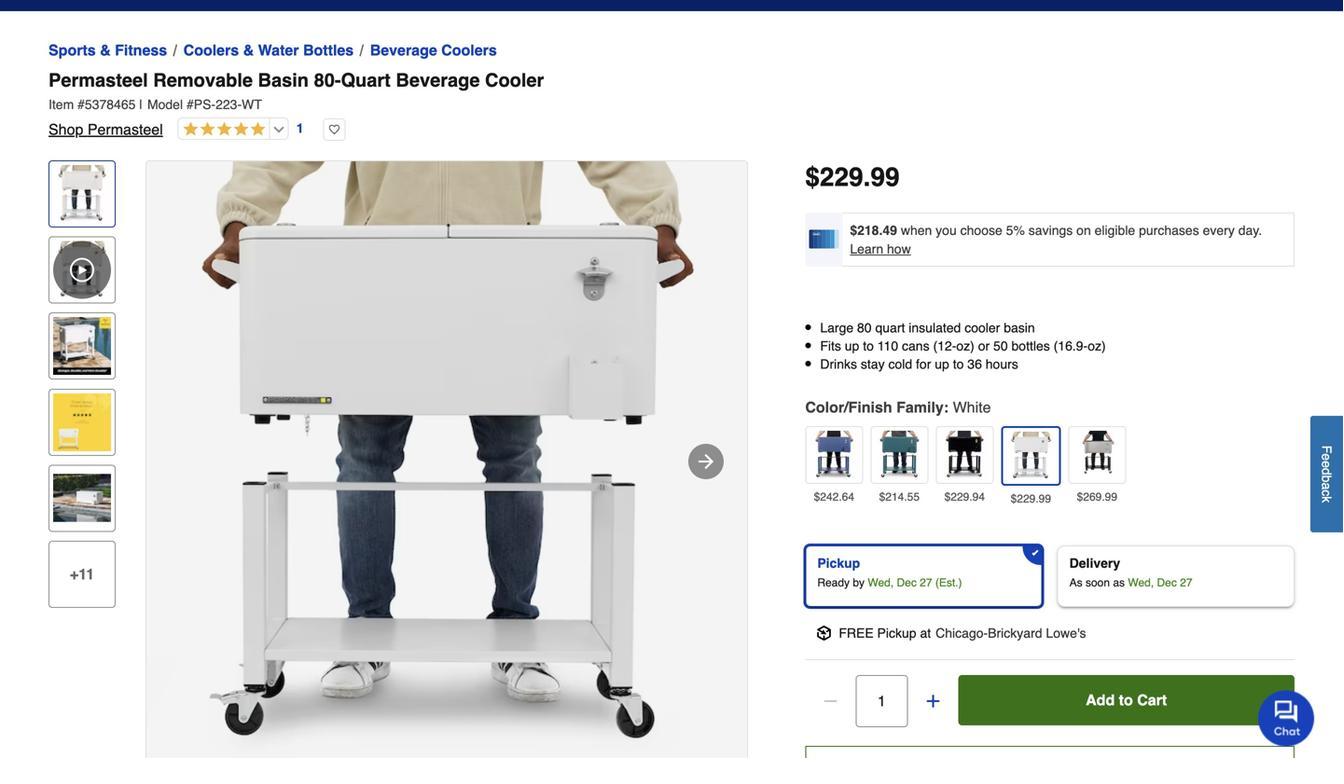 Task type: vqa. For each thing, say whether or not it's contained in the screenshot.
the bottom the Permasteel
yes



Task type: locate. For each thing, give the bounding box(es) containing it.
27 left (est.)
[[920, 576, 933, 589]]

oz)
[[957, 339, 975, 354], [1088, 339, 1106, 354]]

27 inside delivery as soon as wed, dec 27
[[1180, 576, 1193, 589]]

1 horizontal spatial coolers
[[441, 42, 497, 59]]

bottles
[[303, 42, 354, 59]]

1 e from the top
[[1320, 454, 1335, 461]]

1 & from the left
[[100, 42, 111, 59]]

36
[[968, 357, 982, 372]]

80
[[857, 320, 872, 335]]

0 horizontal spatial 27
[[920, 576, 933, 589]]

dec inside delivery as soon as wed, dec 27
[[1157, 576, 1177, 589]]

1 vertical spatial up
[[935, 357, 950, 372]]

soon
[[1086, 576, 1110, 589]]

1 horizontal spatial 27
[[1180, 576, 1193, 589]]

coolers up removable
[[183, 42, 239, 59]]

$218.49
[[850, 223, 897, 238]]

cooler
[[965, 320, 1000, 335]]

you
[[936, 223, 957, 238]]

1 horizontal spatial oz)
[[1088, 339, 1106, 354]]

# right item
[[78, 97, 85, 112]]

quart
[[341, 70, 391, 91]]

e
[[1320, 454, 1335, 461], [1320, 461, 1335, 468]]

when
[[901, 223, 932, 238]]

insulated
[[909, 320, 961, 335]]

pickup
[[818, 556, 860, 571], [878, 626, 917, 641]]

27 right as
[[1180, 576, 1193, 589]]

0 vertical spatial beverage
[[370, 42, 437, 59]]

color/finish
[[805, 399, 893, 416]]

0 vertical spatial pickup
[[818, 556, 860, 571]]

& left 'water'
[[243, 42, 254, 59]]

229
[[820, 162, 864, 192]]

basin
[[1004, 320, 1035, 335]]

2 wed, from the left
[[1128, 576, 1154, 589]]

plus image
[[924, 692, 943, 711]]

coolers up cooler
[[441, 42, 497, 59]]

bottles
[[1012, 339, 1050, 354]]

permasteel  #ps-223-wt - thumbnail2 image
[[53, 317, 111, 375]]

& right sports
[[100, 42, 111, 59]]

savings
[[1029, 223, 1073, 238]]

to right add
[[1119, 692, 1133, 709]]

pickup up the ready
[[818, 556, 860, 571]]

e up b at right bottom
[[1320, 461, 1335, 468]]

1 vertical spatial beverage
[[396, 70, 480, 91]]

permasteel up 5378465
[[49, 70, 148, 91]]

to
[[863, 339, 874, 354], [953, 357, 964, 372], [1119, 692, 1133, 709]]

item
[[49, 97, 74, 112]]

learn how button
[[850, 240, 911, 258]]

to down 80
[[863, 339, 874, 354]]

black image
[[941, 431, 989, 479]]

stay
[[861, 357, 885, 372]]

1 horizontal spatial &
[[243, 42, 254, 59]]

permasteel
[[49, 70, 148, 91], [88, 121, 163, 138]]

2 & from the left
[[243, 42, 254, 59]]

eligible
[[1095, 223, 1136, 238]]

5%
[[1006, 223, 1025, 238]]

1 horizontal spatial wed,
[[1128, 576, 1154, 589]]

1 dec from the left
[[897, 576, 917, 589]]

basin
[[258, 70, 309, 91]]

0 horizontal spatial coolers
[[183, 42, 239, 59]]

1 horizontal spatial to
[[953, 357, 964, 372]]

& inside sports & fitness link
[[100, 42, 111, 59]]

pickup inside the pickup ready by wed, dec 27 (est.)
[[818, 556, 860, 571]]

1 vertical spatial permasteel
[[88, 121, 163, 138]]

e up d
[[1320, 454, 1335, 461]]

2 27 from the left
[[1180, 576, 1193, 589]]

white image
[[1007, 432, 1056, 480]]

free
[[839, 626, 874, 641]]

0 horizontal spatial oz)
[[957, 339, 975, 354]]

chicago-
[[936, 626, 988, 641]]

up right fits
[[845, 339, 860, 354]]

2 vertical spatial to
[[1119, 692, 1133, 709]]

27
[[920, 576, 933, 589], [1180, 576, 1193, 589]]

beverage coolers link
[[370, 39, 497, 62]]

to left 36
[[953, 357, 964, 372]]

beverage up quart
[[370, 42, 437, 59]]

option group
[[798, 538, 1302, 615]]

oz) right bottles
[[1088, 339, 1106, 354]]

dec inside the pickup ready by wed, dec 27 (est.)
[[897, 576, 917, 589]]

$214.55
[[879, 491, 920, 504]]

day.
[[1239, 223, 1262, 238]]

1 horizontal spatial #
[[187, 97, 194, 112]]

hours
[[986, 357, 1019, 372]]

oz) left or
[[957, 339, 975, 354]]

dec
[[897, 576, 917, 589], [1157, 576, 1177, 589]]

brickyard
[[988, 626, 1043, 641]]

0 horizontal spatial dec
[[897, 576, 917, 589]]

dec right as
[[1157, 576, 1177, 589]]

$229.94
[[945, 491, 985, 504]]

dec left (est.)
[[897, 576, 917, 589]]

option group containing pickup
[[798, 538, 1302, 615]]

permasteel inside 'permasteel removable basin 80-quart beverage cooler item # 5378465 | model # ps-223-wt'
[[49, 70, 148, 91]]

large
[[820, 320, 854, 335]]

0 horizontal spatial #
[[78, 97, 85, 112]]

0 vertical spatial to
[[863, 339, 874, 354]]

color/finish family : white
[[805, 399, 991, 416]]

wed,
[[868, 576, 894, 589], [1128, 576, 1154, 589]]

wed, right as
[[1128, 576, 1154, 589]]

2 dec from the left
[[1157, 576, 1177, 589]]

beverage inside "beverage coolers" link
[[370, 42, 437, 59]]

$ 229 . 99
[[805, 162, 900, 192]]

#
[[78, 97, 85, 112], [187, 97, 194, 112]]

50
[[994, 339, 1008, 354]]

0 horizontal spatial &
[[100, 42, 111, 59]]

beverage inside 'permasteel removable basin 80-quart beverage cooler item # 5378465 | model # ps-223-wt'
[[396, 70, 480, 91]]

0 horizontal spatial wed,
[[868, 576, 894, 589]]

permasteel down 5378465
[[88, 121, 163, 138]]

beverage down "beverage coolers" link
[[396, 70, 480, 91]]

None search field
[[478, 0, 988, 11]]

2 horizontal spatial to
[[1119, 692, 1133, 709]]

chat invite button image
[[1259, 690, 1316, 747]]

1 wed, from the left
[[868, 576, 894, 589]]

wed, right by
[[868, 576, 894, 589]]

by
[[853, 576, 865, 589]]

up down (12-
[[935, 357, 950, 372]]

permasteel  #ps-223-wt image
[[146, 161, 747, 759]]

c
[[1320, 490, 1335, 496]]

coolers
[[183, 42, 239, 59], [441, 42, 497, 59]]

$218.49 when you choose 5% savings on eligible purchases every day. learn how
[[850, 223, 1262, 257]]

ps-
[[194, 97, 216, 112]]

(est.)
[[936, 576, 962, 589]]

f e e d b a c k button
[[1311, 416, 1343, 533]]

model
[[147, 97, 183, 112]]

a
[[1320, 483, 1335, 490]]

permasteel  #ps-223-wt - thumbnail image
[[53, 165, 111, 223]]

2 e from the top
[[1320, 461, 1335, 468]]

+11 button
[[49, 541, 116, 608]]

1 vertical spatial to
[[953, 357, 964, 372]]

5378465
[[85, 97, 136, 112]]

# right model
[[187, 97, 194, 112]]

choose
[[961, 223, 1003, 238]]

add
[[1086, 692, 1115, 709]]

as
[[1113, 576, 1125, 589]]

2 coolers from the left
[[441, 42, 497, 59]]

1 27 from the left
[[920, 576, 933, 589]]

&
[[100, 42, 111, 59], [243, 42, 254, 59]]

add to cart button
[[958, 675, 1295, 726]]

1 horizontal spatial pickup
[[878, 626, 917, 641]]

0 vertical spatial up
[[845, 339, 860, 354]]

0 horizontal spatial pickup
[[818, 556, 860, 571]]

0 vertical spatial permasteel
[[49, 70, 148, 91]]

1 horizontal spatial dec
[[1157, 576, 1177, 589]]

pickup left at
[[878, 626, 917, 641]]

(16.9-
[[1054, 339, 1088, 354]]

heart outline image
[[323, 118, 346, 141]]

& inside coolers & water bottles link
[[243, 42, 254, 59]]

cold
[[889, 357, 913, 372]]

permasteel  #ps-223-wt - thumbnail3 image
[[53, 394, 111, 451]]

add to cart
[[1086, 692, 1167, 709]]

223-
[[216, 97, 242, 112]]

99
[[871, 162, 900, 192]]

blue image
[[810, 431, 859, 479]]

0 horizontal spatial to
[[863, 339, 874, 354]]

f
[[1320, 446, 1335, 454]]

stainless steel image
[[1073, 431, 1122, 479]]



Task type: describe. For each thing, give the bounding box(es) containing it.
pickup image
[[817, 626, 832, 641]]

pickup ready by wed, dec 27 (est.)
[[818, 556, 962, 589]]

quart
[[876, 320, 905, 335]]

sports & fitness link
[[49, 39, 167, 62]]

cooler
[[485, 70, 544, 91]]

+11
[[70, 566, 94, 583]]

|
[[139, 97, 143, 112]]

coolers & water bottles link
[[183, 39, 354, 62]]

cart
[[1137, 692, 1167, 709]]

2 oz) from the left
[[1088, 339, 1106, 354]]

sports
[[49, 42, 96, 59]]

f e e d b a c k
[[1320, 446, 1335, 503]]

1 horizontal spatial up
[[935, 357, 950, 372]]

lowe's
[[1046, 626, 1087, 641]]

5 stars image
[[179, 121, 266, 139]]

& for coolers
[[243, 42, 254, 59]]

water
[[258, 42, 299, 59]]

b
[[1320, 475, 1335, 483]]

1 # from the left
[[78, 97, 85, 112]]

to inside add to cart button
[[1119, 692, 1133, 709]]

shop permasteel
[[49, 121, 163, 138]]

minus image
[[821, 692, 840, 711]]

.
[[864, 162, 871, 192]]

permasteel removable basin 80-quart beverage cooler item # 5378465 | model # ps-223-wt
[[49, 70, 544, 112]]

1
[[296, 121, 304, 136]]

fits
[[820, 339, 841, 354]]

shop
[[49, 121, 83, 138]]

110
[[878, 339, 899, 354]]

beverage coolers
[[370, 42, 497, 59]]

$
[[805, 162, 820, 192]]

$269.99
[[1077, 491, 1118, 504]]

as
[[1070, 576, 1083, 589]]

& for sports
[[100, 42, 111, 59]]

delivery
[[1070, 556, 1121, 571]]

coolers & water bottles
[[183, 42, 354, 59]]

0 horizontal spatial up
[[845, 339, 860, 354]]

drinks
[[820, 357, 857, 372]]

k
[[1320, 496, 1335, 503]]

ready
[[818, 576, 850, 589]]

large 80 quart insulated cooler basin fits up to 110 cans (12-oz) or 50 bottles (16.9-oz) drinks stay cold for up to 36 hours
[[820, 320, 1106, 372]]

1 vertical spatial pickup
[[878, 626, 917, 641]]

or
[[978, 339, 990, 354]]

Stepper number input field with increment and decrement buttons number field
[[856, 675, 908, 728]]

white
[[953, 399, 991, 416]]

d
[[1320, 468, 1335, 475]]

delivery as soon as wed, dec 27
[[1070, 556, 1193, 589]]

fitness
[[115, 42, 167, 59]]

permasteel  #ps-223-wt - thumbnail4 image
[[53, 470, 111, 527]]

purchases
[[1139, 223, 1200, 238]]

sports & fitness
[[49, 42, 167, 59]]

80-
[[314, 70, 341, 91]]

2 # from the left
[[187, 97, 194, 112]]

removable
[[153, 70, 253, 91]]

at
[[920, 626, 931, 641]]

1 coolers from the left
[[183, 42, 239, 59]]

green image
[[875, 431, 924, 479]]

wed, inside delivery as soon as wed, dec 27
[[1128, 576, 1154, 589]]

:
[[944, 399, 949, 416]]

for
[[916, 357, 931, 372]]

27 inside the pickup ready by wed, dec 27 (est.)
[[920, 576, 933, 589]]

learn
[[850, 242, 884, 257]]

$242.64
[[814, 491, 855, 504]]

family
[[897, 399, 944, 416]]

arrow right image
[[695, 451, 717, 473]]

item number 5 3 7 8 4 6 5 and model number p s - 2 2 3 - w t element
[[49, 95, 1295, 114]]

on
[[1077, 223, 1091, 238]]

$229.99
[[1011, 492, 1051, 505]]

cans
[[902, 339, 930, 354]]

1 oz) from the left
[[957, 339, 975, 354]]

wed, inside the pickup ready by wed, dec 27 (est.)
[[868, 576, 894, 589]]

how
[[887, 242, 911, 257]]

every
[[1203, 223, 1235, 238]]

(12-
[[933, 339, 957, 354]]

wt
[[242, 97, 262, 112]]

free pickup at chicago-brickyard lowe's
[[839, 626, 1087, 641]]



